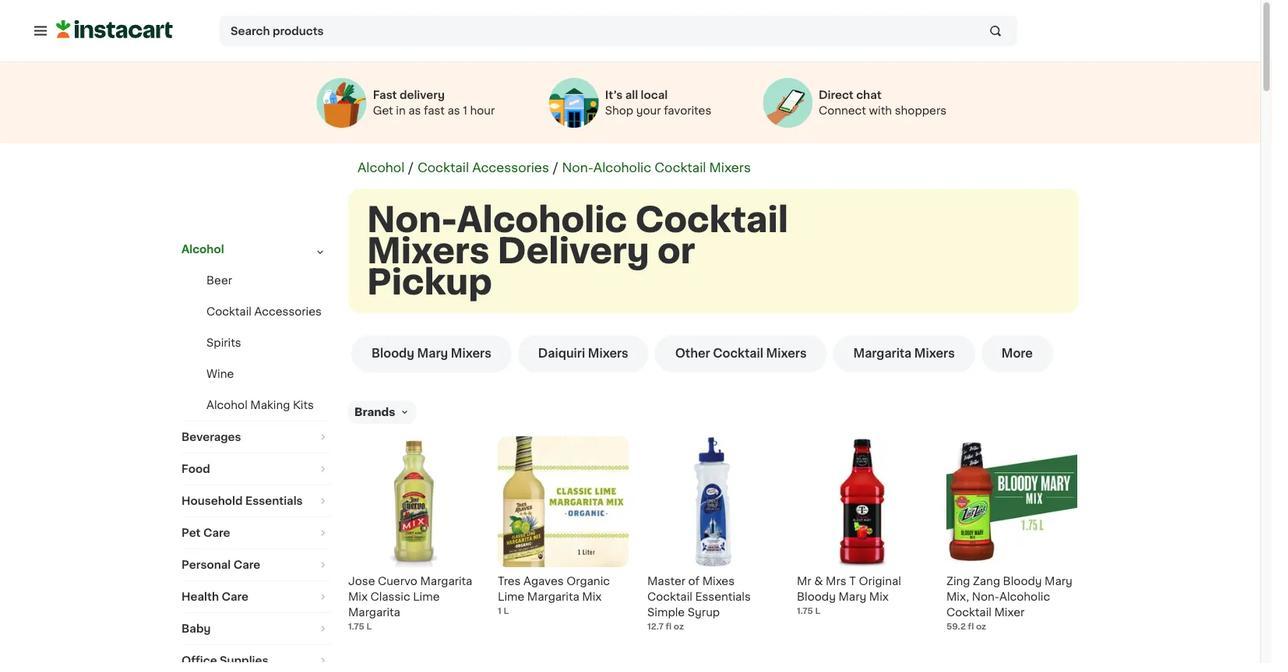Task type: describe. For each thing, give the bounding box(es) containing it.
0 horizontal spatial cocktail accessories link
[[207, 306, 322, 317]]

cocktail inside zing zang bloody mary mix, non-alcoholic cocktail mixer 59.2 fl oz
[[947, 607, 992, 618]]

mixers inside bloody mary mixers "link"
[[451, 348, 492, 359]]

l inside jose cuervo margarita mix classic lime margarita 1.75 l
[[367, 622, 372, 631]]

non- for mix,
[[972, 592, 1000, 602]]

alcohol / cocktail accessories / non-alcoholic cocktail mixers
[[358, 162, 751, 174]]

organic
[[567, 576, 610, 587]]

mrs
[[826, 576, 847, 587]]

tres
[[498, 576, 521, 587]]

alcoholic for mix,
[[1000, 592, 1051, 602]]

bloody mary mixers
[[372, 348, 492, 359]]

alcohol making kits link
[[207, 400, 314, 411]]

oz inside master of mixes cocktail essentials simple syrup 12.7 fl oz
[[674, 622, 684, 631]]

kits
[[293, 400, 314, 411]]

food link
[[182, 454, 330, 485]]

beverages link
[[182, 422, 330, 453]]

food
[[182, 464, 210, 475]]

non-alcoholic cocktail mixers link
[[562, 162, 751, 174]]

lime inside jose cuervo margarita mix classic lime margarita 1.75 l
[[413, 592, 440, 602]]

search icon image
[[989, 24, 1003, 38]]

jose cuervo margarita mix classic lime margarita image
[[348, 436, 479, 567]]

cocktail down local
[[655, 162, 706, 174]]

bloody inside mr & mrs t original bloody mary mix 1.75 l
[[797, 592, 836, 602]]

fast
[[373, 90, 397, 101]]

health
[[182, 592, 219, 602]]

health care link
[[182, 581, 330, 613]]

alcohol for alcohol
[[182, 244, 224, 255]]

l inside mr & mrs t original bloody mary mix 1.75 l
[[816, 607, 821, 615]]

0 horizontal spatial accessories
[[254, 306, 322, 317]]

alcohol link for food link
[[182, 234, 330, 265]]

bloody inside zing zang bloody mary mix, non-alcoholic cocktail mixer 59.2 fl oz
[[1004, 576, 1042, 587]]

essentials inside master of mixes cocktail essentials simple syrup 12.7 fl oz
[[696, 592, 751, 602]]

bloody mary mixers link
[[351, 335, 512, 373]]

health care
[[182, 592, 249, 602]]

margarita mixers
[[854, 348, 955, 359]]

non- inside the non-alcoholic cocktail mixers delivery or pickup
[[367, 203, 457, 237]]

cocktail accessories
[[207, 306, 322, 317]]

pet care link
[[182, 517, 330, 549]]

beer link
[[207, 275, 232, 286]]

local
[[641, 90, 668, 101]]

zing zang bloody mary mix, non-alcoholic cocktail mixer image
[[947, 436, 1078, 567]]

&
[[815, 576, 823, 587]]

original
[[859, 576, 902, 587]]

chat
[[857, 90, 882, 101]]

making
[[250, 400, 290, 411]]

mixers inside daiquiri mixers link
[[588, 348, 629, 359]]

or
[[658, 234, 696, 268]]

mix inside tres agaves organic lime margarita mix 1 l
[[582, 592, 602, 602]]

lime inside tres agaves organic lime margarita mix 1 l
[[498, 592, 525, 602]]

other cocktail mixers
[[675, 348, 807, 359]]

of
[[689, 576, 700, 587]]

essentials inside household essentials link
[[245, 496, 303, 507]]

1
[[498, 607, 502, 615]]

59.2
[[947, 622, 966, 631]]

mixers inside other cocktail mixers link
[[767, 348, 807, 359]]

brands button
[[348, 401, 417, 424]]

mix inside mr & mrs t original bloody mary mix 1.75 l
[[870, 592, 889, 602]]

margarita inside tres agaves organic lime margarita mix 1 l
[[528, 592, 580, 602]]

household
[[182, 496, 243, 507]]

open main menu image
[[31, 21, 50, 40]]

care for personal care
[[234, 560, 260, 570]]

direct chat
[[819, 90, 882, 101]]

daiquiri
[[538, 348, 585, 359]]

household essentials link
[[182, 486, 330, 517]]

mixers inside margarita mixers link
[[915, 348, 955, 359]]

master of mixes cocktail essentials simple syrup 12.7 fl oz
[[648, 576, 751, 631]]

personal care link
[[182, 549, 330, 581]]

1.75 inside jose cuervo margarita mix classic lime margarita 1.75 l
[[348, 622, 365, 631]]

jose cuervo margarita mix classic lime margarita 1.75 l
[[348, 576, 473, 631]]

cuervo
[[378, 576, 418, 587]]

direct
[[819, 90, 854, 101]]

classic
[[371, 592, 410, 602]]

personal care
[[182, 560, 260, 570]]



Task type: vqa. For each thing, say whether or not it's contained in the screenshot.
Friskies inside the Purina Friskies Dry Cat Food, Seafood Sensations
no



Task type: locate. For each thing, give the bounding box(es) containing it.
lime down cuervo
[[413, 592, 440, 602]]

2 vertical spatial care
[[222, 592, 249, 602]]

2 mix from the left
[[582, 592, 602, 602]]

0 vertical spatial essentials
[[245, 496, 303, 507]]

0 vertical spatial cocktail accessories link
[[418, 162, 549, 174]]

1 vertical spatial alcohol
[[182, 244, 224, 255]]

0 horizontal spatial alcohol link
[[182, 234, 330, 265]]

all
[[626, 90, 638, 101]]

it's
[[605, 90, 623, 101]]

/
[[409, 162, 414, 174], [553, 162, 558, 174]]

mr & mrs t original bloody mary mix 1.75 l
[[797, 576, 902, 615]]

1 horizontal spatial l
[[504, 607, 509, 615]]

1 oz from the left
[[674, 622, 684, 631]]

1 / from the left
[[409, 162, 414, 174]]

0 vertical spatial alcohol link
[[358, 162, 405, 174]]

cocktail inside master of mixes cocktail essentials simple syrup 12.7 fl oz
[[648, 592, 693, 602]]

alcohol
[[358, 162, 405, 174], [182, 244, 224, 255], [207, 400, 248, 411]]

1.75 inside mr & mrs t original bloody mary mix 1.75 l
[[797, 607, 814, 615]]

mary down t
[[839, 592, 867, 602]]

0 horizontal spatial 1.75
[[348, 622, 365, 631]]

alcohol down the fast
[[358, 162, 405, 174]]

2 vertical spatial alcoholic
[[1000, 592, 1051, 602]]

mary inside zing zang bloody mary mix, non-alcoholic cocktail mixer 59.2 fl oz
[[1045, 576, 1073, 587]]

fl inside zing zang bloody mary mix, non-alcoholic cocktail mixer 59.2 fl oz
[[968, 622, 974, 631]]

alcoholic for /
[[594, 162, 652, 174]]

spirits
[[207, 337, 241, 348]]

fl right 12.7
[[666, 622, 672, 631]]

zing
[[947, 576, 971, 587]]

1 horizontal spatial alcohol link
[[358, 162, 405, 174]]

1 horizontal spatial essentials
[[696, 592, 751, 602]]

instacart home image
[[56, 20, 173, 39]]

oz down simple on the bottom right of the page
[[674, 622, 684, 631]]

0 horizontal spatial bloody
[[372, 348, 415, 359]]

0 horizontal spatial essentials
[[245, 496, 303, 507]]

mary inside mr & mrs t original bloody mary mix 1.75 l
[[839, 592, 867, 602]]

bloody down &
[[797, 592, 836, 602]]

1 fl from the left
[[666, 622, 672, 631]]

more button
[[982, 335, 1054, 373]]

mix,
[[947, 592, 970, 602]]

bloody up the mixer
[[1004, 576, 1042, 587]]

alcohol link
[[358, 162, 405, 174], [182, 234, 330, 265]]

non-
[[562, 162, 594, 174], [367, 203, 457, 237], [972, 592, 1000, 602]]

0 horizontal spatial non-
[[367, 203, 457, 237]]

other
[[675, 348, 710, 359]]

non- for /
[[562, 162, 594, 174]]

oz inside zing zang bloody mary mix, non-alcoholic cocktail mixer 59.2 fl oz
[[976, 622, 987, 631]]

mary down the pickup
[[417, 348, 448, 359]]

2 fl from the left
[[968, 622, 974, 631]]

mixers
[[710, 162, 751, 174], [367, 234, 490, 268], [451, 348, 492, 359], [588, 348, 629, 359], [767, 348, 807, 359], [915, 348, 955, 359]]

1 horizontal spatial non-
[[562, 162, 594, 174]]

1 vertical spatial accessories
[[254, 306, 322, 317]]

cocktail accessories link
[[418, 162, 549, 174], [207, 306, 322, 317]]

fast delivery
[[373, 90, 445, 101]]

mr
[[797, 576, 812, 587]]

alcoholic
[[594, 162, 652, 174], [457, 203, 628, 237], [1000, 592, 1051, 602]]

alcoholic down alcohol / cocktail accessories / non-alcoholic cocktail mixers
[[457, 203, 628, 237]]

care right health
[[222, 592, 249, 602]]

mixer
[[995, 607, 1025, 618]]

alcohol link up beer link
[[182, 234, 330, 265]]

cocktail right other
[[713, 348, 764, 359]]

0 horizontal spatial fl
[[666, 622, 672, 631]]

master of mixes cocktail essentials simple syrup image
[[648, 436, 779, 567]]

2 vertical spatial non-
[[972, 592, 1000, 602]]

agaves
[[524, 576, 564, 587]]

oz right 59.2
[[976, 622, 987, 631]]

daiquiri mixers
[[538, 348, 629, 359]]

mix down the jose
[[348, 592, 368, 602]]

alcoholic up the mixer
[[1000, 592, 1051, 602]]

jose
[[348, 576, 375, 587]]

wine link
[[207, 369, 234, 380]]

1 mix from the left
[[348, 592, 368, 602]]

cocktail up spirits link
[[207, 306, 252, 317]]

alcohol up beer link
[[182, 244, 224, 255]]

mary
[[417, 348, 448, 359], [1045, 576, 1073, 587], [839, 592, 867, 602]]

alcoholic inside zing zang bloody mary mix, non-alcoholic cocktail mixer 59.2 fl oz
[[1000, 592, 1051, 602]]

1 vertical spatial non-
[[367, 203, 457, 237]]

simple
[[648, 607, 685, 618]]

3 mix from the left
[[870, 592, 889, 602]]

tres agaves organic lime margarita mix 1 l
[[498, 576, 610, 615]]

0 vertical spatial non-
[[562, 162, 594, 174]]

fl inside master of mixes cocktail essentials simple syrup 12.7 fl oz
[[666, 622, 672, 631]]

zang
[[973, 576, 1001, 587]]

spirits link
[[207, 337, 241, 348]]

1 vertical spatial care
[[234, 560, 260, 570]]

alcohol making kits
[[207, 400, 314, 411]]

l right 1
[[504, 607, 509, 615]]

it's all local
[[605, 90, 668, 101]]

tres agaves organic lime margarita mix image
[[498, 436, 629, 567]]

cocktail down master
[[648, 592, 693, 602]]

cocktail
[[418, 162, 469, 174], [655, 162, 706, 174], [636, 203, 789, 237], [207, 306, 252, 317], [713, 348, 764, 359], [648, 592, 693, 602], [947, 607, 992, 618]]

cocktail up 59.2
[[947, 607, 992, 618]]

fl right 59.2
[[968, 622, 974, 631]]

0 vertical spatial mary
[[417, 348, 448, 359]]

delivery
[[498, 234, 650, 268]]

2 horizontal spatial mary
[[1045, 576, 1073, 587]]

master
[[648, 576, 686, 587]]

more
[[1002, 348, 1033, 359]]

1 lime from the left
[[413, 592, 440, 602]]

cocktail inside the non-alcoholic cocktail mixers delivery or pickup
[[636, 203, 789, 237]]

alcohol for alcohol making kits
[[207, 400, 248, 411]]

care right "pet"
[[203, 528, 230, 539]]

syrup
[[688, 607, 720, 618]]

1 vertical spatial 1.75
[[348, 622, 365, 631]]

alcohol link down the fast
[[358, 162, 405, 174]]

alcohol down wine
[[207, 400, 248, 411]]

mix down organic
[[582, 592, 602, 602]]

care inside pet care link
[[203, 528, 230, 539]]

mixers inside the non-alcoholic cocktail mixers delivery or pickup
[[367, 234, 490, 268]]

essentials up pet care link
[[245, 496, 303, 507]]

pet care
[[182, 528, 230, 539]]

alcohol for alcohol / cocktail accessories / non-alcoholic cocktail mixers
[[358, 162, 405, 174]]

care for pet care
[[203, 528, 230, 539]]

1 horizontal spatial mix
[[582, 592, 602, 602]]

1 horizontal spatial accessories
[[472, 162, 549, 174]]

l down &
[[816, 607, 821, 615]]

mr & mrs t original bloody mary mix image
[[797, 436, 928, 567]]

essentials
[[245, 496, 303, 507], [696, 592, 751, 602]]

Search products search field
[[220, 15, 1018, 46]]

mix inside jose cuervo margarita mix classic lime margarita 1.75 l
[[348, 592, 368, 602]]

care
[[203, 528, 230, 539], [234, 560, 260, 570], [222, 592, 249, 602]]

0 horizontal spatial /
[[409, 162, 414, 174]]

pickup
[[367, 265, 492, 299]]

0 horizontal spatial oz
[[674, 622, 684, 631]]

2 horizontal spatial bloody
[[1004, 576, 1042, 587]]

1 horizontal spatial mary
[[839, 592, 867, 602]]

l down "classic"
[[367, 622, 372, 631]]

lime down tres
[[498, 592, 525, 602]]

1 vertical spatial alcohol link
[[182, 234, 330, 265]]

oz
[[674, 622, 684, 631], [976, 622, 987, 631]]

alcohol link for "non-alcoholic cocktail mixers" link
[[358, 162, 405, 174]]

0 vertical spatial care
[[203, 528, 230, 539]]

2 lime from the left
[[498, 592, 525, 602]]

baby link
[[182, 613, 330, 645]]

cocktail down "non-alcoholic cocktail mixers" link
[[636, 203, 789, 237]]

mary inside "link"
[[417, 348, 448, 359]]

12.7
[[648, 622, 664, 631]]

1 vertical spatial essentials
[[696, 592, 751, 602]]

2 vertical spatial alcohol
[[207, 400, 248, 411]]

1.75
[[797, 607, 814, 615], [348, 622, 365, 631]]

0 vertical spatial 1.75
[[797, 607, 814, 615]]

mixes
[[703, 576, 735, 587]]

1.75 down the jose
[[348, 622, 365, 631]]

1 vertical spatial cocktail accessories link
[[207, 306, 322, 317]]

bloody inside bloody mary mixers "link"
[[372, 348, 415, 359]]

other cocktail mixers link
[[655, 335, 827, 373]]

1 horizontal spatial lime
[[498, 592, 525, 602]]

l
[[504, 607, 509, 615], [816, 607, 821, 615], [367, 622, 372, 631]]

non- inside zing zang bloody mary mix, non-alcoholic cocktail mixer 59.2 fl oz
[[972, 592, 1000, 602]]

0 vertical spatial bloody
[[372, 348, 415, 359]]

0 horizontal spatial mary
[[417, 348, 448, 359]]

fl
[[666, 622, 672, 631], [968, 622, 974, 631]]

mary right zang
[[1045, 576, 1073, 587]]

care inside personal care link
[[234, 560, 260, 570]]

personal
[[182, 560, 231, 570]]

0 horizontal spatial lime
[[413, 592, 440, 602]]

2 / from the left
[[553, 162, 558, 174]]

baby
[[182, 623, 211, 634]]

1 vertical spatial bloody
[[1004, 576, 1042, 587]]

1 horizontal spatial 1.75
[[797, 607, 814, 615]]

2 vertical spatial bloody
[[797, 592, 836, 602]]

0 vertical spatial alcohol
[[358, 162, 405, 174]]

zing zang bloody mary mix, non-alcoholic cocktail mixer 59.2 fl oz
[[947, 576, 1073, 631]]

alcoholic inside the non-alcoholic cocktail mixers delivery or pickup
[[457, 203, 628, 237]]

margarita mixers link
[[834, 335, 976, 373]]

l inside tres agaves organic lime margarita mix 1 l
[[504, 607, 509, 615]]

wine
[[207, 369, 234, 380]]

cocktail down delivery
[[418, 162, 469, 174]]

essentials down mixes
[[696, 592, 751, 602]]

0 horizontal spatial mix
[[348, 592, 368, 602]]

alcoholic down it's
[[594, 162, 652, 174]]

daiquiri mixers link
[[518, 335, 649, 373]]

2 horizontal spatial non-
[[972, 592, 1000, 602]]

2 horizontal spatial l
[[816, 607, 821, 615]]

None search field
[[220, 15, 1018, 46]]

lime
[[413, 592, 440, 602], [498, 592, 525, 602]]

1.75 down mr
[[797, 607, 814, 615]]

1 horizontal spatial /
[[553, 162, 558, 174]]

bloody up brands dropdown button
[[372, 348, 415, 359]]

brands
[[355, 407, 395, 418]]

beverages
[[182, 432, 241, 443]]

1 vertical spatial alcoholic
[[457, 203, 628, 237]]

care inside health care link
[[222, 592, 249, 602]]

household essentials
[[182, 496, 303, 507]]

mix down original
[[870, 592, 889, 602]]

accessories
[[472, 162, 549, 174], [254, 306, 322, 317]]

margarita
[[854, 348, 912, 359], [420, 576, 473, 587], [528, 592, 580, 602], [348, 607, 400, 618]]

bloody
[[372, 348, 415, 359], [1004, 576, 1042, 587], [797, 592, 836, 602]]

delivery
[[400, 90, 445, 101]]

non-alcoholic cocktail mixers delivery or pickup
[[367, 203, 789, 299]]

care up health care link
[[234, 560, 260, 570]]

1 horizontal spatial bloody
[[797, 592, 836, 602]]

beer
[[207, 275, 232, 286]]

1 horizontal spatial cocktail accessories link
[[418, 162, 549, 174]]

pet
[[182, 528, 201, 539]]

0 horizontal spatial l
[[367, 622, 372, 631]]

1 horizontal spatial oz
[[976, 622, 987, 631]]

2 vertical spatial mary
[[839, 592, 867, 602]]

1 vertical spatial mary
[[1045, 576, 1073, 587]]

2 oz from the left
[[976, 622, 987, 631]]

0 vertical spatial alcoholic
[[594, 162, 652, 174]]

care for health care
[[222, 592, 249, 602]]

1 horizontal spatial fl
[[968, 622, 974, 631]]

t
[[850, 576, 856, 587]]

2 horizontal spatial mix
[[870, 592, 889, 602]]

0 vertical spatial accessories
[[472, 162, 549, 174]]



